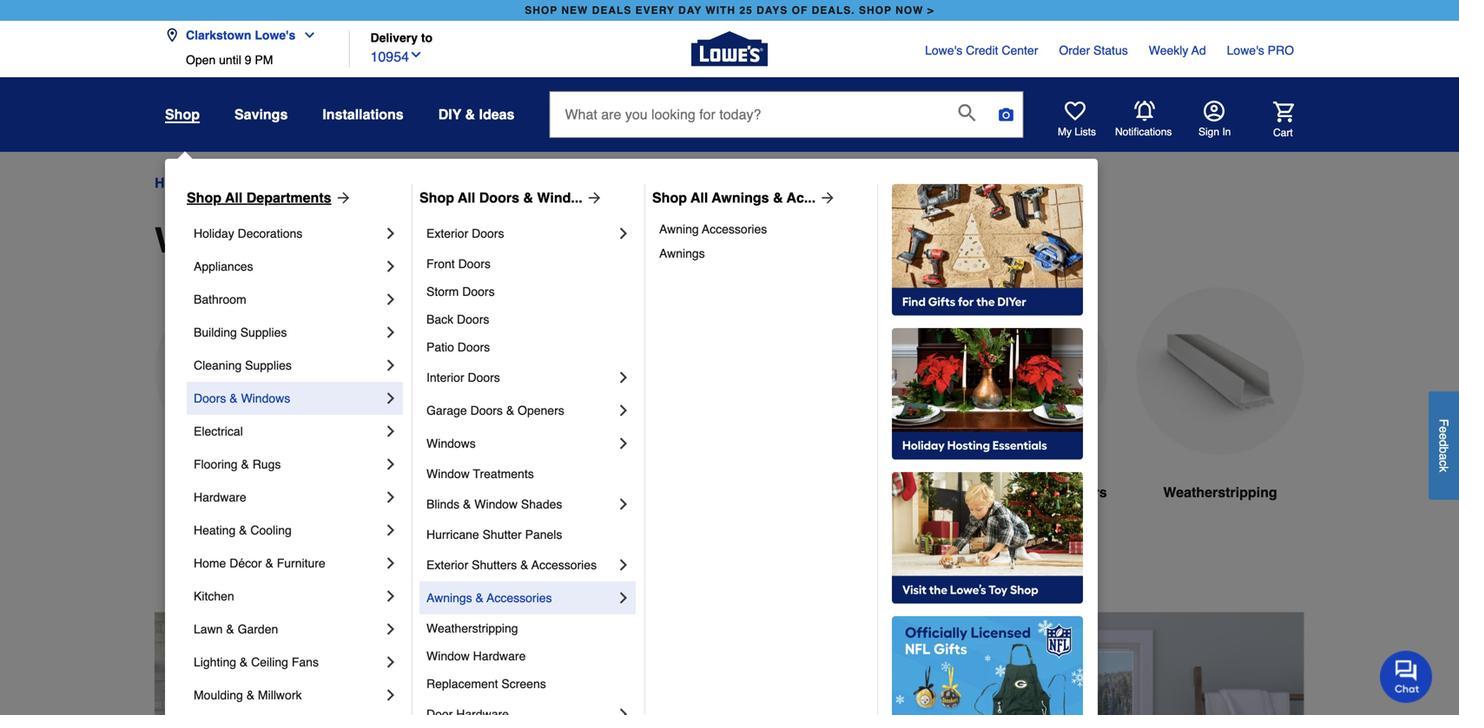 Task type: describe. For each thing, give the bounding box(es) containing it.
delivery to
[[371, 31, 433, 45]]

moulding
[[194, 689, 243, 703]]

holiday
[[194, 227, 234, 241]]

my lists
[[1058, 126, 1096, 138]]

blinds & window shades link
[[427, 488, 615, 521]]

10954 button
[[371, 45, 423, 67]]

k
[[1437, 467, 1451, 473]]

blinds
[[427, 498, 460, 512]]

chevron right image for exterior doors
[[615, 225, 632, 242]]

awning
[[659, 222, 699, 236]]

installations
[[323, 106, 404, 123]]

chevron right image for moulding & millwork
[[382, 687, 400, 705]]

bathroom link
[[194, 283, 382, 316]]

all for doors
[[458, 190, 475, 206]]

window for treatments
[[427, 467, 470, 481]]

days
[[757, 4, 788, 17]]

delivery
[[371, 31, 418, 45]]

f e e d b a c k
[[1437, 419, 1451, 473]]

lawn & garden link
[[194, 613, 382, 646]]

10954
[[371, 49, 409, 65]]

back doors
[[427, 313, 489, 327]]

1 vertical spatial interior
[[389, 485, 437, 501]]

chevron down image
[[409, 48, 423, 62]]

shop all doors & wind...
[[420, 190, 583, 206]]

1 vertical spatial hardware
[[473, 650, 526, 664]]

front
[[427, 257, 455, 271]]

0 vertical spatial accessories
[[702, 222, 767, 236]]

chevron right image for holiday decorations
[[382, 225, 400, 242]]

9
[[245, 53, 252, 67]]

1 shop from the left
[[525, 4, 558, 17]]

installations button
[[323, 99, 404, 130]]

notifications
[[1116, 126, 1172, 138]]

lighting & ceiling fans
[[194, 656, 319, 670]]

bathroom
[[194, 293, 246, 307]]

hardware link
[[194, 481, 382, 514]]

chevron down image
[[296, 28, 316, 42]]

1 vertical spatial window
[[475, 498, 518, 512]]

wind...
[[537, 190, 583, 206]]

lowe's for lowe's credit center
[[925, 43, 963, 57]]

2 vertical spatial accessories
[[487, 592, 552, 606]]

camera image
[[998, 106, 1015, 123]]

home link
[[155, 173, 193, 194]]

awnings & accessories
[[427, 592, 552, 606]]

storm
[[427, 285, 459, 299]]

chevron right image for doors & windows
[[382, 390, 400, 407]]

chevron right image for exterior shutters & accessories
[[615, 557, 632, 574]]

home for home
[[155, 175, 193, 191]]

holiday decorations
[[194, 227, 303, 241]]

shop for shop all departments
[[187, 190, 222, 206]]

heating
[[194, 524, 236, 538]]

lowe's credit center
[[925, 43, 1039, 57]]

1 vertical spatial exterior
[[191, 485, 243, 501]]

1 horizontal spatial weatherstripping
[[1164, 485, 1278, 501]]

center
[[1002, 43, 1039, 57]]

shutters
[[472, 559, 517, 573]]

f e e d b a c k button
[[1429, 392, 1460, 500]]

exterior for exterior shutters & accessories link
[[427, 559, 468, 573]]

1 horizontal spatial garage doors & openers
[[941, 485, 1107, 501]]

day
[[679, 4, 702, 17]]

flooring & rugs link
[[194, 448, 382, 481]]

building
[[194, 326, 237, 340]]

exterior for topmost exterior doors link
[[427, 227, 468, 241]]

& inside "link"
[[773, 190, 783, 206]]

0 horizontal spatial garage
[[427, 404, 467, 418]]

fans
[[292, 656, 319, 670]]

window treatments
[[427, 467, 534, 481]]

supplies for building supplies
[[240, 326, 287, 340]]

lowe's for lowe's pro
[[1227, 43, 1265, 57]]

patio doors
[[427, 341, 490, 354]]

1 vertical spatial exterior doors link
[[155, 288, 323, 545]]

find gifts for the diyer. image
[[892, 184, 1083, 316]]

a
[[1437, 454, 1451, 461]]

awnings & accessories link
[[427, 582, 615, 615]]

heating & cooling
[[194, 524, 292, 538]]

lowe's pro
[[1227, 43, 1295, 57]]

doors & windows link
[[194, 382, 382, 415]]

lawn
[[194, 623, 223, 637]]

sign
[[1199, 126, 1220, 138]]

lowe's home improvement cart image
[[1274, 101, 1295, 122]]

deals
[[592, 4, 632, 17]]

my
[[1058, 126, 1072, 138]]

chevron right image for awnings & accessories
[[615, 590, 632, 607]]

chevron right image for heating & cooling
[[382, 522, 400, 540]]

every
[[636, 4, 675, 17]]

a barn door with a brown frame, three frosted glass panels, black hardware and a black track. image
[[744, 288, 912, 455]]

front doors
[[427, 257, 491, 271]]

cleaning
[[194, 359, 242, 373]]

chevron right image for interior doors
[[615, 369, 632, 387]]

1 horizontal spatial weatherstripping link
[[1136, 288, 1305, 545]]

chevron right image for blinds & window shades
[[615, 496, 632, 513]]

open until 9 pm
[[186, 53, 273, 67]]

back
[[427, 313, 454, 327]]

weekly ad
[[1149, 43, 1206, 57]]

0 horizontal spatial garage doors & openers link
[[427, 394, 615, 427]]

0 vertical spatial windows & doors
[[208, 175, 319, 191]]

2 e from the top
[[1437, 433, 1451, 440]]

chevron right image for lighting & ceiling fans
[[382, 654, 400, 672]]

1 horizontal spatial openers
[[1051, 485, 1107, 501]]

& inside 'link'
[[241, 458, 249, 472]]

exterior shutters & accessories link
[[427, 549, 615, 582]]

cooling
[[251, 524, 292, 538]]

chevron right image for hardware
[[382, 489, 400, 507]]

diy
[[438, 106, 462, 123]]

all for awnings
[[691, 190, 708, 206]]

supplies for cleaning supplies
[[245, 359, 292, 373]]

location image
[[165, 28, 179, 42]]

0 vertical spatial exterior doors link
[[427, 217, 615, 250]]

kitchen link
[[194, 580, 382, 613]]

building supplies
[[194, 326, 287, 340]]

savings button
[[235, 99, 288, 130]]

chevron right image for electrical
[[382, 423, 400, 440]]

shades
[[521, 498, 562, 512]]

0 vertical spatial exterior doors
[[427, 227, 504, 241]]

d
[[1437, 440, 1451, 447]]

a blue chamberlain garage door opener with two white light panels. image
[[940, 288, 1109, 455]]

lowe's home improvement account image
[[1204, 101, 1225, 122]]

window hardware link
[[427, 643, 632, 671]]

search image
[[959, 104, 976, 122]]

ceiling
[[251, 656, 288, 670]]

departments
[[247, 190, 331, 206]]

of
[[792, 4, 808, 17]]

1 vertical spatial accessories
[[532, 559, 597, 573]]

panels
[[525, 528, 562, 542]]

shop all departments
[[187, 190, 331, 206]]

b
[[1437, 447, 1451, 454]]

lowe's pro link
[[1227, 42, 1295, 59]]

cart
[[1274, 127, 1293, 139]]

weekly ad link
[[1149, 42, 1206, 59]]

lighting & ceiling fans link
[[194, 646, 382, 679]]

sign in
[[1199, 126, 1231, 138]]

status
[[1094, 43, 1128, 57]]

cart button
[[1249, 101, 1295, 140]]

decorations
[[238, 227, 303, 241]]

hurricane shutter panels
[[427, 528, 562, 542]]

lawn & garden
[[194, 623, 278, 637]]

awnings for awnings & accessories
[[427, 592, 472, 606]]



Task type: vqa. For each thing, say whether or not it's contained in the screenshot.
My Lists
yes



Task type: locate. For each thing, give the bounding box(es) containing it.
0 vertical spatial openers
[[518, 404, 564, 418]]

exterior down flooring
[[191, 485, 243, 501]]

2 vertical spatial awnings
[[427, 592, 472, 606]]

hurricane
[[427, 528, 479, 542]]

0 horizontal spatial openers
[[518, 404, 564, 418]]

0 vertical spatial weatherstripping
[[1164, 485, 1278, 501]]

home up kitchen
[[194, 557, 226, 571]]

1 horizontal spatial shop
[[420, 190, 454, 206]]

2 shop from the left
[[859, 4, 892, 17]]

shop
[[187, 190, 222, 206], [420, 190, 454, 206], [652, 190, 687, 206]]

shop all awnings & ac...
[[652, 190, 816, 206]]

weatherstripping
[[1164, 485, 1278, 501], [427, 622, 518, 636]]

diy & ideas
[[438, 106, 515, 123]]

lowe's left credit
[[925, 43, 963, 57]]

e
[[1437, 427, 1451, 433], [1437, 433, 1451, 440]]

0 vertical spatial hardware
[[194, 491, 246, 505]]

window
[[427, 467, 470, 481], [475, 498, 518, 512], [427, 650, 470, 664]]

0 vertical spatial interior doors
[[427, 371, 500, 385]]

shop
[[165, 106, 200, 123]]

1 vertical spatial windows & doors
[[155, 221, 452, 261]]

e up d
[[1437, 427, 1451, 433]]

f
[[1437, 419, 1451, 427]]

all up holiday decorations
[[225, 190, 243, 206]]

home décor & furniture link
[[194, 547, 382, 580]]

millwork
[[258, 689, 302, 703]]

2 vertical spatial window
[[427, 650, 470, 664]]

0 horizontal spatial exterior doors link
[[155, 288, 323, 545]]

1 e from the top
[[1437, 427, 1451, 433]]

awnings down the shutters
[[427, 592, 472, 606]]

accessories down exterior shutters & accessories link
[[487, 592, 552, 606]]

chevron right image for kitchen
[[382, 588, 400, 606]]

order status
[[1059, 43, 1128, 57]]

1 horizontal spatial all
[[458, 190, 475, 206]]

order
[[1059, 43, 1090, 57]]

interior doors down patio doors
[[427, 371, 500, 385]]

doors
[[282, 175, 319, 191], [479, 190, 520, 206], [351, 221, 452, 261], [472, 227, 504, 241], [458, 257, 491, 271], [462, 285, 495, 299], [457, 313, 489, 327], [458, 341, 490, 354], [468, 371, 500, 385], [194, 392, 226, 406], [471, 404, 503, 418], [247, 485, 287, 501], [441, 485, 481, 501], [993, 485, 1033, 501]]

1 vertical spatial home
[[194, 557, 226, 571]]

cleaning supplies link
[[194, 349, 382, 382]]

0 horizontal spatial hardware
[[194, 491, 246, 505]]

chevron right image for appliances
[[382, 258, 400, 275]]

lowe's home improvement logo image
[[692, 11, 768, 87]]

exterior down the hurricane
[[427, 559, 468, 573]]

2 shop from the left
[[420, 190, 454, 206]]

building supplies link
[[194, 316, 382, 349]]

1 vertical spatial weatherstripping link
[[427, 615, 632, 643]]

windows link
[[547, 288, 716, 545], [427, 427, 615, 460]]

screens
[[502, 678, 546, 692]]

1 vertical spatial garage
[[941, 485, 989, 501]]

deals.
[[812, 4, 855, 17]]

moulding & millwork
[[194, 689, 302, 703]]

lowe's inside 'lowe's pro' link
[[1227, 43, 1265, 57]]

home
[[155, 175, 193, 191], [194, 557, 226, 571]]

lowe's inside 'clarkstown lowe's' button
[[255, 28, 296, 42]]

0 vertical spatial exterior
[[427, 227, 468, 241]]

lowe's inside lowe's credit center link
[[925, 43, 963, 57]]

a white three-panel, craftsman-style, prehung interior door with doorframe and hinges. image
[[351, 288, 520, 455]]

1 horizontal spatial hardware
[[473, 650, 526, 664]]

a blue six-lite, two-panel, shaker-style exterior door. image
[[155, 288, 323, 455]]

exterior
[[427, 227, 468, 241], [191, 485, 243, 501], [427, 559, 468, 573]]

2 vertical spatial exterior
[[427, 559, 468, 573]]

replacement
[[427, 678, 498, 692]]

weekly
[[1149, 43, 1189, 57]]

all for departments
[[225, 190, 243, 206]]

shop up holiday
[[187, 190, 222, 206]]

shutter
[[483, 528, 522, 542]]

all up front doors
[[458, 190, 475, 206]]

awnings
[[712, 190, 769, 206], [659, 247, 705, 261], [427, 592, 472, 606]]

open
[[186, 53, 216, 67]]

interior down patio on the top of the page
[[427, 371, 464, 385]]

1 horizontal spatial garage
[[941, 485, 989, 501]]

chat invite button image
[[1381, 651, 1434, 704]]

accessories down panels
[[532, 559, 597, 573]]

all inside "link"
[[691, 190, 708, 206]]

0 horizontal spatial lowe's
[[255, 28, 296, 42]]

0 vertical spatial garage
[[427, 404, 467, 418]]

shop for shop all awnings & ac...
[[652, 190, 687, 206]]

exterior doors down flooring & rugs
[[191, 485, 287, 501]]

& inside "button"
[[465, 106, 475, 123]]

interior doors
[[427, 371, 500, 385], [389, 485, 481, 501]]

0 horizontal spatial shop
[[525, 4, 558, 17]]

weatherstripping link
[[1136, 288, 1305, 545], [427, 615, 632, 643]]

window hardware
[[427, 650, 526, 664]]

chevron right image
[[382, 225, 400, 242], [615, 225, 632, 242], [382, 258, 400, 275], [382, 291, 400, 308], [382, 324, 400, 341], [382, 357, 400, 374], [382, 456, 400, 473], [615, 496, 632, 513], [382, 621, 400, 639], [382, 687, 400, 705], [615, 706, 632, 716]]

0 horizontal spatial weatherstripping
[[427, 622, 518, 636]]

2 horizontal spatial all
[[691, 190, 708, 206]]

3 all from the left
[[691, 190, 708, 206]]

arrow right image inside the shop all doors & wind... link
[[583, 189, 604, 207]]

clarkstown
[[186, 28, 251, 42]]

hardware down flooring
[[194, 491, 246, 505]]

arrow right image inside shop all awnings & ac... "link"
[[816, 189, 837, 207]]

1 arrow right image from the left
[[583, 189, 604, 207]]

window for hardware
[[427, 650, 470, 664]]

ideas
[[479, 106, 515, 123]]

None search field
[[549, 91, 1024, 154]]

awnings for awnings
[[659, 247, 705, 261]]

windows inside doors & windows link
[[241, 392, 290, 406]]

a black double-hung window with six panes. image
[[547, 288, 716, 455]]

furniture
[[277, 557, 326, 571]]

0 horizontal spatial shop
[[187, 190, 222, 206]]

lowe's credit center link
[[925, 42, 1039, 59]]

1 horizontal spatial exterior doors
[[427, 227, 504, 241]]

awnings up 'awning accessories' link
[[712, 190, 769, 206]]

0 vertical spatial awnings
[[712, 190, 769, 206]]

chevron right image for home décor & furniture
[[382, 555, 400, 573]]

visit the lowe's toy shop. image
[[892, 473, 1083, 605]]

2 arrow right image from the left
[[816, 189, 837, 207]]

awning accessories link
[[659, 217, 865, 242]]

shop left new
[[525, 4, 558, 17]]

2 horizontal spatial awnings
[[712, 190, 769, 206]]

1 shop from the left
[[187, 190, 222, 206]]

0 horizontal spatial garage doors & openers
[[427, 404, 564, 418]]

shop
[[525, 4, 558, 17], [859, 4, 892, 17]]

1 vertical spatial exterior doors
[[191, 485, 287, 501]]

patio
[[427, 341, 454, 354]]

order status link
[[1059, 42, 1128, 59]]

1 vertical spatial interior doors
[[389, 485, 481, 501]]

holiday hosting essentials. image
[[892, 328, 1083, 460]]

arrow right image
[[331, 189, 352, 207]]

arrow right image
[[583, 189, 604, 207], [816, 189, 837, 207]]

arrow right image for shop all doors & wind...
[[583, 189, 604, 207]]

1 horizontal spatial arrow right image
[[816, 189, 837, 207]]

windows & doors
[[208, 175, 319, 191], [155, 221, 452, 261]]

shop all departments link
[[187, 188, 352, 209]]

2 all from the left
[[458, 190, 475, 206]]

in
[[1223, 126, 1231, 138]]

0 horizontal spatial weatherstripping link
[[427, 615, 632, 643]]

chevron right image for garage doors & openers
[[615, 402, 632, 420]]

chevron right image for bathroom
[[382, 291, 400, 308]]

treatments
[[473, 467, 534, 481]]

shop for shop all doors & wind...
[[420, 190, 454, 206]]

holiday decorations link
[[194, 217, 382, 250]]

until
[[219, 53, 241, 67]]

lowe's up pm
[[255, 28, 296, 42]]

chevron right image for flooring & rugs
[[382, 456, 400, 473]]

new
[[562, 4, 588, 17]]

sign in button
[[1199, 101, 1231, 139]]

0 vertical spatial garage doors & openers
[[427, 404, 564, 418]]

1 vertical spatial garage doors & openers
[[941, 485, 1107, 501]]

garage
[[427, 404, 467, 418], [941, 485, 989, 501]]

home for home décor & furniture
[[194, 557, 226, 571]]

shop up front
[[420, 190, 454, 206]]

shop left now on the top
[[859, 4, 892, 17]]

3 shop from the left
[[652, 190, 687, 206]]

2 horizontal spatial lowe's
[[1227, 43, 1265, 57]]

0 vertical spatial home
[[155, 175, 193, 191]]

credit
[[966, 43, 999, 57]]

chevron right image for building supplies
[[382, 324, 400, 341]]

shop button
[[165, 106, 200, 123]]

moulding & millwork link
[[194, 679, 382, 712]]

chevron right image for cleaning supplies
[[382, 357, 400, 374]]

hurricane shutter panels link
[[427, 521, 632, 549]]

e up b
[[1437, 433, 1451, 440]]

home down shop button
[[155, 175, 193, 191]]

Search Query text field
[[550, 92, 945, 137]]

patio doors link
[[427, 334, 632, 361]]

1 vertical spatial supplies
[[245, 359, 292, 373]]

1 all from the left
[[225, 190, 243, 206]]

0 vertical spatial interior
[[427, 371, 464, 385]]

garage doors & openers link
[[940, 288, 1109, 545], [427, 394, 615, 427]]

windows & doors link
[[208, 173, 319, 194]]

shop all doors & wind... link
[[420, 188, 604, 209]]

lowe's left pro
[[1227, 43, 1265, 57]]

hardware
[[194, 491, 246, 505], [473, 650, 526, 664]]

1 horizontal spatial shop
[[859, 4, 892, 17]]

1 vertical spatial awnings
[[659, 247, 705, 261]]

hardware up replacement screens at the bottom
[[473, 650, 526, 664]]

window up the hurricane shutter panels
[[475, 498, 518, 512]]

interior up the hurricane
[[389, 485, 437, 501]]

awnings down awning
[[659, 247, 705, 261]]

supplies up cleaning supplies
[[240, 326, 287, 340]]

1 horizontal spatial home
[[194, 557, 226, 571]]

kitchen
[[194, 590, 234, 604]]

&
[[465, 106, 475, 123], [269, 175, 278, 191], [523, 190, 533, 206], [773, 190, 783, 206], [316, 221, 342, 261], [230, 392, 238, 406], [506, 404, 514, 418], [241, 458, 249, 472], [1037, 485, 1047, 501], [463, 498, 471, 512], [239, 524, 247, 538], [265, 557, 274, 571], [521, 559, 529, 573], [476, 592, 484, 606], [226, 623, 234, 637], [240, 656, 248, 670], [246, 689, 255, 703]]

advertisement region
[[155, 613, 1305, 716]]

officially licensed n f l gifts. shop now. image
[[892, 617, 1083, 716]]

0 vertical spatial window
[[427, 467, 470, 481]]

1 horizontal spatial exterior doors link
[[427, 217, 615, 250]]

chevron right image for windows
[[615, 435, 632, 453]]

windows & doors down the departments
[[155, 221, 452, 261]]

exterior shutters & accessories
[[427, 559, 597, 573]]

0 horizontal spatial home
[[155, 175, 193, 191]]

0 horizontal spatial exterior doors
[[191, 485, 287, 501]]

window up replacement
[[427, 650, 470, 664]]

openers
[[518, 404, 564, 418], [1051, 485, 1107, 501]]

décor
[[230, 557, 262, 571]]

chevron right image
[[615, 369, 632, 387], [382, 390, 400, 407], [615, 402, 632, 420], [382, 423, 400, 440], [615, 435, 632, 453], [382, 489, 400, 507], [382, 522, 400, 540], [382, 555, 400, 573], [615, 557, 632, 574], [382, 588, 400, 606], [615, 590, 632, 607], [382, 654, 400, 672]]

all up awning accessories
[[691, 190, 708, 206]]

garden
[[238, 623, 278, 637]]

shop inside "link"
[[652, 190, 687, 206]]

my lists link
[[1058, 101, 1096, 139]]

windows & doors up decorations
[[208, 175, 319, 191]]

savings
[[235, 106, 288, 123]]

0 horizontal spatial awnings
[[427, 592, 472, 606]]

1 horizontal spatial garage doors & openers link
[[940, 288, 1109, 545]]

2 horizontal spatial shop
[[652, 190, 687, 206]]

1 vertical spatial weatherstripping
[[427, 622, 518, 636]]

windows inside windows & doors link
[[208, 175, 265, 191]]

accessories down shop all awnings & ac...
[[702, 222, 767, 236]]

lowe's home improvement lists image
[[1065, 101, 1086, 122]]

interior doors up the hurricane
[[389, 485, 481, 501]]

exterior doors up front doors
[[427, 227, 504, 241]]

shop up awning
[[652, 190, 687, 206]]

accessories
[[702, 222, 767, 236], [532, 559, 597, 573], [487, 592, 552, 606]]

appliances link
[[194, 250, 382, 283]]

pm
[[255, 53, 273, 67]]

window treatments link
[[427, 460, 632, 488]]

exterior up front
[[427, 227, 468, 241]]

electrical
[[194, 425, 243, 439]]

supplies
[[240, 326, 287, 340], [245, 359, 292, 373]]

0 horizontal spatial arrow right image
[[583, 189, 604, 207]]

0 vertical spatial supplies
[[240, 326, 287, 340]]

awnings link
[[659, 242, 865, 266]]

a piece of white weatherstripping. image
[[1136, 288, 1305, 455]]

lowe's home improvement notification center image
[[1135, 101, 1155, 122]]

1 horizontal spatial awnings
[[659, 247, 705, 261]]

0 horizontal spatial all
[[225, 190, 243, 206]]

supplies down building supplies link
[[245, 359, 292, 373]]

awnings inside "link"
[[712, 190, 769, 206]]

1 vertical spatial openers
[[1051, 485, 1107, 501]]

window up "blinds"
[[427, 467, 470, 481]]

>
[[928, 4, 935, 17]]

arrow right image for shop all awnings & ac...
[[816, 189, 837, 207]]

1 horizontal spatial lowe's
[[925, 43, 963, 57]]

chevron right image for lawn & garden
[[382, 621, 400, 639]]

0 vertical spatial weatherstripping link
[[1136, 288, 1305, 545]]

electrical link
[[194, 415, 382, 448]]

exterior doors
[[427, 227, 504, 241], [191, 485, 287, 501]]



